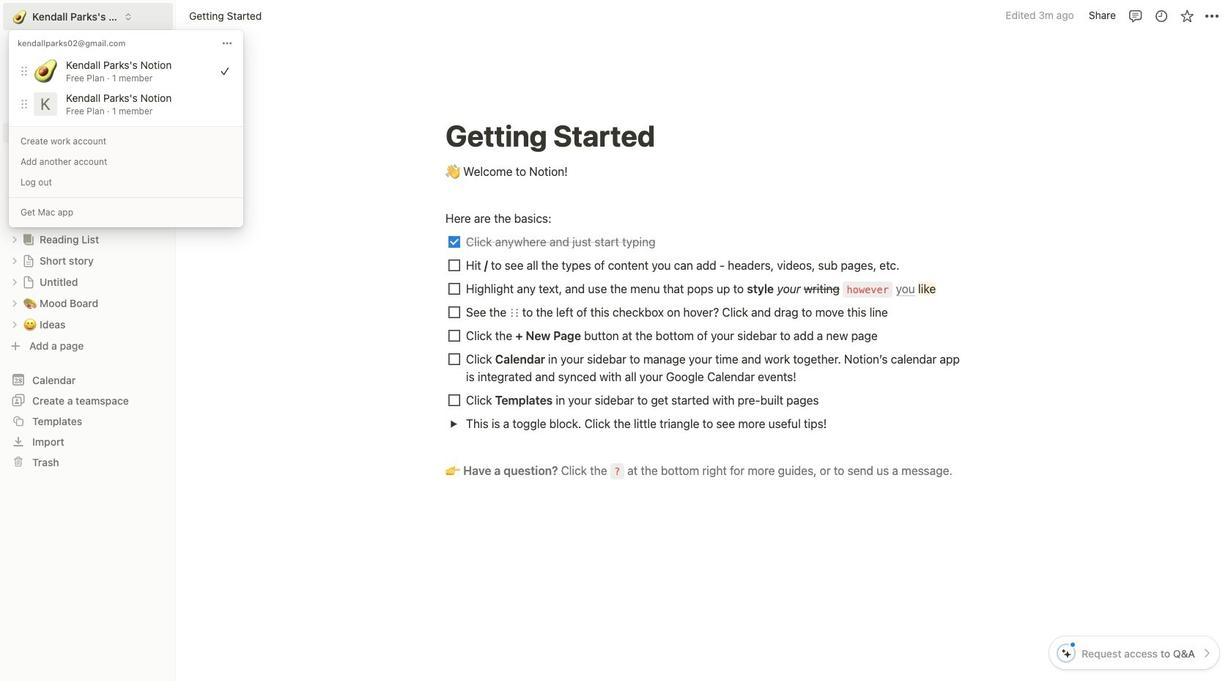 Task type: locate. For each thing, give the bounding box(es) containing it.
👋 image
[[446, 161, 460, 180]]

🥑 image
[[34, 56, 57, 87]]

🥑 image
[[13, 8, 27, 26]]



Task type: describe. For each thing, give the bounding box(es) containing it.
updates image
[[1155, 8, 1169, 23]]

👉 image
[[446, 460, 460, 480]]

favorite image
[[1180, 8, 1195, 23]]

comments image
[[1129, 8, 1144, 23]]

k image
[[34, 92, 57, 116]]



Task type: vqa. For each thing, say whether or not it's contained in the screenshot.
Favorite image
yes



